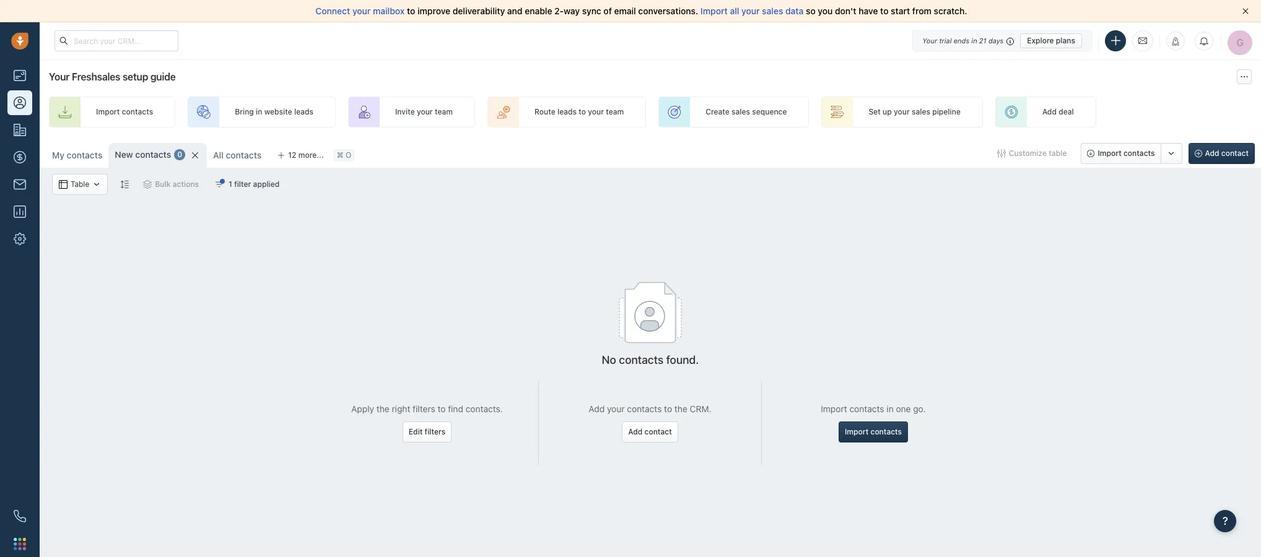 Task type: describe. For each thing, give the bounding box(es) containing it.
bulk actions
[[155, 180, 199, 189]]

import contacts group
[[1081, 143, 1182, 164]]

new contacts 0
[[115, 149, 182, 160]]

edit filters button
[[403, 422, 452, 443]]

phone image
[[14, 510, 26, 523]]

improve
[[418, 6, 450, 16]]

2 leads from the left
[[558, 107, 577, 117]]

up
[[883, 107, 892, 117]]

2-
[[555, 6, 564, 16]]

days
[[989, 36, 1004, 44]]

to left find in the left bottom of the page
[[438, 404, 446, 414]]

my
[[52, 150, 64, 160]]

explore plans link
[[1020, 33, 1082, 48]]

scratch.
[[934, 6, 967, 16]]

so
[[806, 6, 816, 16]]

ends
[[954, 36, 970, 44]]

all contacts
[[213, 150, 262, 160]]

container_wx8msf4aqz5i3rn1 image for the table dropdown button at the left top
[[59, 180, 68, 189]]

1 vertical spatial contact
[[645, 427, 672, 437]]

21
[[979, 36, 987, 44]]

import contacts for right import contacts button
[[1098, 149, 1155, 158]]

0 vertical spatial contact
[[1222, 149, 1249, 158]]

new contacts link
[[115, 149, 171, 161]]

apply
[[351, 404, 374, 414]]

connect
[[316, 6, 350, 16]]

to left 'start'
[[880, 6, 889, 16]]

conversations.
[[638, 6, 698, 16]]

go.
[[913, 404, 926, 414]]

no
[[602, 354, 616, 367]]

start
[[891, 6, 910, 16]]

set up your sales pipeline link
[[822, 97, 983, 128]]

pipeline
[[933, 107, 961, 117]]

one
[[896, 404, 911, 414]]

2 vertical spatial in
[[887, 404, 894, 414]]

your for your freshsales setup guide
[[49, 71, 70, 82]]

2 the from the left
[[675, 404, 688, 414]]

bring
[[235, 107, 254, 117]]

explore
[[1027, 36, 1054, 45]]

0 horizontal spatial sales
[[732, 107, 750, 117]]

create
[[706, 107, 730, 117]]

send email image
[[1139, 36, 1147, 46]]

to inside "route leads to your team" link
[[579, 107, 586, 117]]

invite your team
[[395, 107, 453, 117]]

12
[[288, 151, 296, 160]]

1 vertical spatial in
[[256, 107, 262, 117]]

all
[[730, 6, 739, 16]]

1 the from the left
[[377, 404, 390, 414]]

have
[[859, 6, 878, 16]]

customize table button
[[989, 143, 1075, 164]]

o
[[346, 151, 351, 160]]

add deal link
[[996, 97, 1096, 128]]

1 vertical spatial import contacts button
[[839, 422, 908, 443]]

phone element
[[7, 504, 32, 529]]

enable
[[525, 6, 552, 16]]

trial
[[939, 36, 952, 44]]

edit filters
[[409, 427, 446, 437]]

set up your sales pipeline
[[869, 107, 961, 117]]

table
[[71, 180, 89, 189]]

sync
[[582, 6, 601, 16]]

invite your team link
[[348, 97, 475, 128]]

plans
[[1056, 36, 1075, 45]]

route leads to your team
[[535, 107, 624, 117]]

apply the right filters to find contacts.
[[351, 404, 503, 414]]

data
[[786, 6, 804, 16]]

your right up
[[894, 107, 910, 117]]

style_myh0__igzzd8unmi image
[[120, 180, 129, 189]]

0
[[177, 150, 182, 159]]

website
[[264, 107, 292, 117]]

2 horizontal spatial sales
[[912, 107, 930, 117]]

container_wx8msf4aqz5i3rn1 image for customize
[[997, 149, 1006, 158]]

1 leads from the left
[[294, 107, 313, 117]]

my contacts
[[52, 150, 102, 160]]

actions
[[173, 180, 199, 189]]

connect your mailbox link
[[316, 6, 407, 16]]

0 vertical spatial add contact button
[[1189, 143, 1255, 164]]

deal
[[1059, 107, 1074, 117]]

connect your mailbox to improve deliverability and enable 2-way sync of email conversations. import all your sales data so you don't have to start from scratch.
[[316, 6, 967, 16]]

you
[[818, 6, 833, 16]]

close image
[[1243, 8, 1249, 14]]

bulk actions button
[[135, 174, 207, 195]]

explore plans
[[1027, 36, 1075, 45]]

edit
[[409, 427, 423, 437]]

no contacts found.
[[602, 354, 699, 367]]

0 vertical spatial add contact
[[1205, 149, 1249, 158]]

your for your trial ends in 21 days
[[923, 36, 937, 44]]

12 more...
[[288, 151, 324, 160]]

0 horizontal spatial add contact
[[628, 427, 672, 437]]

way
[[564, 6, 580, 16]]



Task type: locate. For each thing, give the bounding box(es) containing it.
sequence
[[752, 107, 787, 117]]

1 team from the left
[[435, 107, 453, 117]]

create sales sequence link
[[659, 97, 809, 128]]

contact
[[1222, 149, 1249, 158], [645, 427, 672, 437]]

0 vertical spatial import contacts button
[[1081, 143, 1161, 164]]

0 vertical spatial container_wx8msf4aqz5i3rn1 image
[[997, 149, 1006, 158]]

0 horizontal spatial import contacts
[[96, 107, 153, 117]]

0 horizontal spatial container_wx8msf4aqz5i3rn1 image
[[59, 180, 68, 189]]

import inside import contacts link
[[96, 107, 120, 117]]

bring in website leads
[[235, 107, 313, 117]]

the
[[377, 404, 390, 414], [675, 404, 688, 414]]

route leads to your team link
[[488, 97, 646, 128]]

container_wx8msf4aqz5i3rn1 image left 'bulk'
[[143, 180, 152, 189]]

set
[[869, 107, 881, 117]]

12 more... button
[[271, 147, 331, 164]]

all contacts button
[[207, 143, 268, 168], [213, 150, 262, 160]]

container_wx8msf4aqz5i3rn1 image
[[997, 149, 1006, 158], [143, 180, 152, 189]]

0 horizontal spatial in
[[256, 107, 262, 117]]

1 vertical spatial filters
[[425, 427, 446, 437]]

0 vertical spatial filters
[[413, 404, 435, 414]]

your trial ends in 21 days
[[923, 36, 1004, 44]]

the left crm.
[[675, 404, 688, 414]]

right
[[392, 404, 410, 414]]

import contacts inside import contacts link
[[96, 107, 153, 117]]

add deal
[[1043, 107, 1074, 117]]

leads right website
[[294, 107, 313, 117]]

1 vertical spatial add contact button
[[622, 422, 678, 443]]

to left crm.
[[664, 404, 672, 414]]

more...
[[298, 151, 324, 160]]

0 horizontal spatial container_wx8msf4aqz5i3rn1 image
[[143, 180, 152, 189]]

sales left data
[[762, 6, 783, 16]]

don't
[[835, 6, 857, 16]]

your right all
[[742, 6, 760, 16]]

container_wx8msf4aqz5i3rn1 image inside bulk actions button
[[143, 180, 152, 189]]

your
[[923, 36, 937, 44], [49, 71, 70, 82]]

2 container_wx8msf4aqz5i3rn1 image from the left
[[92, 180, 101, 189]]

customize table
[[1009, 149, 1067, 158]]

1
[[229, 180, 232, 189]]

1 horizontal spatial your
[[923, 36, 937, 44]]

import contacts for import contacts link
[[96, 107, 153, 117]]

your left trial
[[923, 36, 937, 44]]

1 horizontal spatial add contact
[[1205, 149, 1249, 158]]

your left 'mailbox'
[[352, 6, 371, 16]]

container_wx8msf4aqz5i3rn1 image left customize
[[997, 149, 1006, 158]]

1 horizontal spatial in
[[887, 404, 894, 414]]

2 horizontal spatial import contacts
[[1098, 149, 1155, 158]]

1 vertical spatial your
[[49, 71, 70, 82]]

deliverability
[[453, 6, 505, 16]]

⌘
[[337, 151, 344, 160]]

and
[[507, 6, 523, 16]]

import all your sales data link
[[701, 6, 806, 16]]

1 horizontal spatial the
[[675, 404, 688, 414]]

2 vertical spatial import contacts
[[845, 427, 902, 437]]

in right bring
[[256, 107, 262, 117]]

import
[[701, 6, 728, 16], [96, 107, 120, 117], [1098, 149, 1122, 158], [821, 404, 847, 414], [845, 427, 869, 437]]

1 filter applied button
[[207, 174, 288, 195]]

0 vertical spatial import contacts
[[96, 107, 153, 117]]

1 vertical spatial add contact
[[628, 427, 672, 437]]

1 horizontal spatial leads
[[558, 107, 577, 117]]

from
[[913, 6, 932, 16]]

contacts.
[[466, 404, 503, 414]]

1 container_wx8msf4aqz5i3rn1 image from the left
[[59, 180, 68, 189]]

freshworks switcher image
[[14, 538, 26, 551]]

to right 'mailbox'
[[407, 6, 415, 16]]

sales right create
[[732, 107, 750, 117]]

1 horizontal spatial add contact button
[[1189, 143, 1255, 164]]

add your contacts to the crm.
[[589, 404, 712, 414]]

0 horizontal spatial the
[[377, 404, 390, 414]]

create sales sequence
[[706, 107, 787, 117]]

0 vertical spatial your
[[923, 36, 937, 44]]

in left "one"
[[887, 404, 894, 414]]

⌘ o
[[337, 151, 351, 160]]

filter
[[234, 180, 251, 189]]

crm.
[[690, 404, 712, 414]]

in left 21
[[972, 36, 977, 44]]

Search your CRM... text field
[[55, 30, 178, 51]]

2 horizontal spatial in
[[972, 36, 977, 44]]

leads right route
[[558, 107, 577, 117]]

container_wx8msf4aqz5i3rn1 image right table
[[92, 180, 101, 189]]

guide
[[150, 71, 176, 82]]

0 horizontal spatial import contacts button
[[839, 422, 908, 443]]

1 horizontal spatial import contacts button
[[1081, 143, 1161, 164]]

leads
[[294, 107, 313, 117], [558, 107, 577, 117]]

container_wx8msf4aqz5i3rn1 image inside 1 filter applied button
[[215, 180, 224, 189]]

your right route
[[588, 107, 604, 117]]

your freshsales setup guide
[[49, 71, 176, 82]]

1 horizontal spatial container_wx8msf4aqz5i3rn1 image
[[997, 149, 1006, 158]]

container_wx8msf4aqz5i3rn1 image for 1 filter applied button
[[215, 180, 224, 189]]

my contacts button
[[46, 143, 109, 168], [52, 150, 102, 160]]

filters
[[413, 404, 435, 414], [425, 427, 446, 437]]

all
[[213, 150, 224, 160]]

container_wx8msf4aqz5i3rn1 image
[[59, 180, 68, 189], [92, 180, 101, 189], [215, 180, 224, 189]]

applied
[[253, 180, 280, 189]]

1 horizontal spatial import contacts
[[845, 427, 902, 437]]

sales left pipeline
[[912, 107, 930, 117]]

filters right edit
[[425, 427, 446, 437]]

1 vertical spatial import contacts
[[1098, 149, 1155, 158]]

import contacts inside import contacts group
[[1098, 149, 1155, 158]]

bring in website leads link
[[188, 97, 336, 128]]

your down no
[[607, 404, 625, 414]]

bulk
[[155, 180, 171, 189]]

to right route
[[579, 107, 586, 117]]

filters right "right" at bottom left
[[413, 404, 435, 414]]

container_wx8msf4aqz5i3rn1 image left 1 at the left top
[[215, 180, 224, 189]]

route
[[535, 107, 556, 117]]

setup
[[123, 71, 148, 82]]

1 horizontal spatial container_wx8msf4aqz5i3rn1 image
[[92, 180, 101, 189]]

1 vertical spatial container_wx8msf4aqz5i3rn1 image
[[143, 180, 152, 189]]

your right invite
[[417, 107, 433, 117]]

add
[[1043, 107, 1057, 117], [1205, 149, 1220, 158], [589, 404, 605, 414], [628, 427, 643, 437]]

contacts inside import contacts group
[[1124, 149, 1155, 158]]

of
[[604, 6, 612, 16]]

filters inside button
[[425, 427, 446, 437]]

email
[[614, 6, 636, 16]]

table
[[1049, 149, 1067, 158]]

contacts inside import contacts link
[[122, 107, 153, 117]]

container_wx8msf4aqz5i3rn1 image for bulk
[[143, 180, 152, 189]]

2 horizontal spatial container_wx8msf4aqz5i3rn1 image
[[215, 180, 224, 189]]

found.
[[666, 354, 699, 367]]

import contacts in one go.
[[821, 404, 926, 414]]

new
[[115, 149, 133, 160]]

0 horizontal spatial leads
[[294, 107, 313, 117]]

1 horizontal spatial team
[[606, 107, 624, 117]]

container_wx8msf4aqz5i3rn1 image inside customize table "button"
[[997, 149, 1006, 158]]

mailbox
[[373, 6, 405, 16]]

the left "right" at bottom left
[[377, 404, 390, 414]]

freshsales
[[72, 71, 120, 82]]

invite
[[395, 107, 415, 117]]

0 vertical spatial in
[[972, 36, 977, 44]]

3 container_wx8msf4aqz5i3rn1 image from the left
[[215, 180, 224, 189]]

find
[[448, 404, 463, 414]]

0 horizontal spatial your
[[49, 71, 70, 82]]

table button
[[52, 174, 108, 195]]

your
[[352, 6, 371, 16], [742, 6, 760, 16], [417, 107, 433, 117], [588, 107, 604, 117], [894, 107, 910, 117], [607, 404, 625, 414]]

1 horizontal spatial contact
[[1222, 149, 1249, 158]]

1 horizontal spatial sales
[[762, 6, 783, 16]]

0 horizontal spatial contact
[[645, 427, 672, 437]]

import inside import contacts group
[[1098, 149, 1122, 158]]

import contacts link
[[49, 97, 175, 128]]

0 horizontal spatial add contact button
[[622, 422, 678, 443]]

in
[[972, 36, 977, 44], [256, 107, 262, 117], [887, 404, 894, 414]]

2 team from the left
[[606, 107, 624, 117]]

add contact button
[[1189, 143, 1255, 164], [622, 422, 678, 443]]

customize
[[1009, 149, 1047, 158]]

0 horizontal spatial team
[[435, 107, 453, 117]]

what's new image
[[1172, 37, 1180, 46]]

your left freshsales
[[49, 71, 70, 82]]

container_wx8msf4aqz5i3rn1 image left table
[[59, 180, 68, 189]]

to
[[407, 6, 415, 16], [880, 6, 889, 16], [579, 107, 586, 117], [438, 404, 446, 414], [664, 404, 672, 414]]

import contacts
[[96, 107, 153, 117], [1098, 149, 1155, 158], [845, 427, 902, 437]]



Task type: vqa. For each thing, say whether or not it's contained in the screenshot.
bottommost Your
yes



